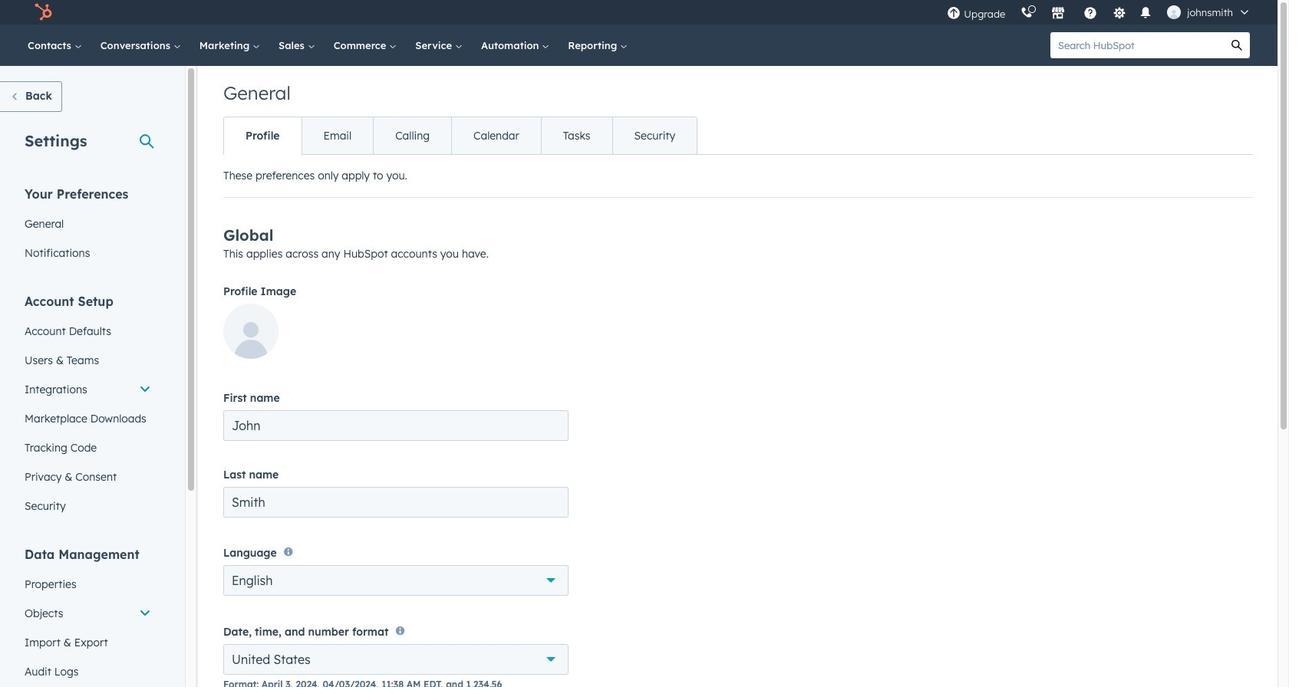 Task type: locate. For each thing, give the bounding box(es) containing it.
navigation
[[223, 117, 698, 155]]

None text field
[[223, 411, 569, 441], [223, 487, 569, 518], [223, 411, 569, 441], [223, 487, 569, 518]]

Search HubSpot search field
[[1051, 32, 1224, 58]]

john smith image
[[1167, 5, 1181, 19]]

menu
[[940, 0, 1259, 25]]

account setup element
[[15, 293, 160, 521]]



Task type: describe. For each thing, give the bounding box(es) containing it.
data management element
[[15, 546, 160, 687]]

your preferences element
[[15, 186, 160, 268]]

marketplaces image
[[1052, 7, 1065, 21]]



Task type: vqa. For each thing, say whether or not it's contained in the screenshot.
THE 'CLOSE' 'image'
no



